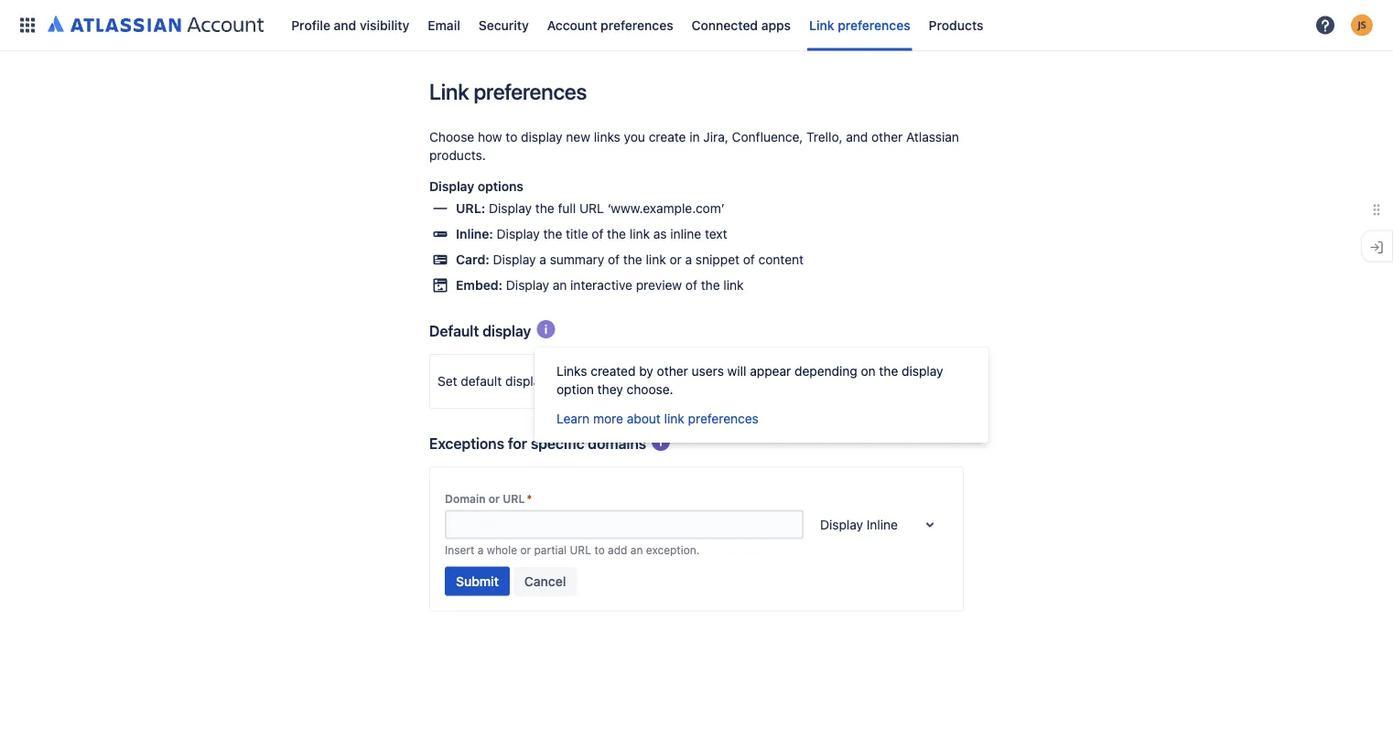 Task type: vqa. For each thing, say whether or not it's contained in the screenshot.
1st +03:00 from the bottom
no



Task type: describe. For each thing, give the bounding box(es) containing it.
depending
[[795, 364, 858, 379]]

inline:
[[456, 227, 493, 242]]

link up the preview
[[646, 252, 666, 267]]

help image
[[1315, 14, 1337, 36]]

new for for
[[570, 374, 595, 389]]

specific
[[531, 435, 584, 452]]

apps
[[761, 17, 791, 33]]

display inline for open image
[[820, 517, 898, 532]]

exceptions for specific domains
[[429, 435, 646, 452]]

account
[[547, 17, 597, 33]]

will
[[728, 364, 747, 379]]

cancel button
[[514, 567, 577, 596]]

the inside links created by other users will appear depending on the display option they choose.
[[879, 364, 898, 379]]

embed:
[[456, 278, 503, 293]]

0 horizontal spatial link
[[429, 79, 469, 104]]

card: display a summary of the link or a snippet of content
[[456, 252, 804, 267]]

card:
[[456, 252, 490, 267]]

2 vertical spatial url
[[570, 544, 591, 557]]

display options
[[429, 179, 524, 194]]

1 vertical spatial to
[[595, 544, 605, 557]]

the left full
[[535, 201, 555, 216]]

display right inline:
[[497, 227, 540, 242]]

inline for open icon
[[870, 374, 901, 389]]

choose how to display new links you create in jira, confluence, trello, and other atlassian products.
[[429, 130, 959, 163]]

connected apps link
[[686, 11, 797, 40]]

of up interactive
[[608, 252, 620, 267]]

default
[[461, 374, 502, 389]]

exceptions
[[429, 435, 504, 452]]

open image
[[919, 514, 941, 536]]

set
[[438, 374, 457, 389]]

0 horizontal spatial a
[[478, 544, 484, 557]]

options
[[478, 179, 524, 194]]

inline
[[670, 227, 701, 242]]

0 horizontal spatial or
[[489, 493, 500, 506]]

0 vertical spatial an
[[553, 278, 567, 293]]

products
[[929, 17, 984, 33]]

visibility
[[360, 17, 409, 33]]

open image
[[922, 371, 944, 393]]

full
[[558, 201, 576, 216]]

display right card:
[[493, 252, 536, 267]]

security
[[479, 17, 529, 33]]

submit button
[[445, 567, 510, 596]]

0 vertical spatial url
[[580, 201, 604, 216]]

of right title
[[592, 227, 604, 242]]

default display
[[429, 322, 531, 340]]

submit
[[456, 574, 499, 589]]

and inside "choose how to display new links you create in jira, confluence, trello, and other atlassian products."
[[846, 130, 868, 145]]

as
[[653, 227, 667, 242]]

learn more about link preferences
[[557, 412, 759, 427]]

1 vertical spatial url
[[503, 493, 525, 506]]

display left info inline message image
[[483, 322, 531, 340]]

preferences down links created by other users will appear depending on the display option they choose.
[[688, 412, 759, 427]]

on
[[861, 364, 876, 379]]

email link
[[422, 11, 466, 40]]

choose.
[[627, 382, 674, 397]]

link down snippet
[[724, 278, 744, 293]]

profile and visibility link
[[286, 11, 415, 40]]

link preferences link
[[804, 11, 916, 40]]

add
[[608, 544, 628, 557]]

the left title
[[543, 227, 562, 242]]

embed: display an interactive preview of the link
[[456, 278, 744, 293]]

users
[[692, 364, 724, 379]]

insert a whole or partial url to add an exception.
[[445, 544, 700, 557]]

account preferences
[[547, 17, 673, 33]]

interactive
[[570, 278, 633, 293]]

default
[[429, 322, 479, 340]]

snippet
[[696, 252, 740, 267]]

2 vertical spatial or
[[520, 544, 531, 557]]

1 vertical spatial link preferences
[[429, 79, 587, 104]]

url: display the full url 'www.example.com'
[[456, 201, 725, 216]]

by
[[639, 364, 654, 379]]

learn more about link preferences link
[[557, 412, 759, 427]]

you
[[624, 130, 645, 145]]

domain
[[445, 493, 486, 506]]



Task type: locate. For each thing, give the bounding box(es) containing it.
links inside "choose how to display new links you create in jira, confluence, trello, and other atlassian products."
[[594, 130, 621, 145]]

0 horizontal spatial link preferences
[[429, 79, 587, 104]]

the
[[535, 201, 555, 216], [543, 227, 562, 242], [607, 227, 626, 242], [623, 252, 642, 267], [701, 278, 720, 293], [879, 364, 898, 379]]

a
[[540, 252, 546, 267], [685, 252, 692, 267], [478, 544, 484, 557]]

None text field
[[820, 516, 824, 534]]

more
[[593, 412, 623, 427]]

and
[[334, 17, 356, 33], [846, 130, 868, 145]]

and inside 'link'
[[334, 17, 356, 33]]

preferences right account in the top of the page
[[601, 17, 673, 33]]

1 vertical spatial other
[[657, 364, 688, 379]]

display inline for open icon
[[823, 374, 901, 389]]

preferences up how
[[474, 79, 587, 104]]

set default display for new links
[[438, 374, 625, 389]]

0 vertical spatial links
[[594, 130, 621, 145]]

links left 'you'
[[594, 130, 621, 145]]

2 horizontal spatial or
[[670, 252, 682, 267]]

atlassian
[[906, 130, 959, 145]]

new left they
[[570, 374, 595, 389]]

display right the appear
[[823, 374, 866, 389]]

preferences left products
[[838, 17, 911, 33]]

url right full
[[580, 201, 604, 216]]

display down options
[[489, 201, 532, 216]]

cancel
[[525, 574, 566, 589]]

whole
[[487, 544, 517, 557]]

url:
[[456, 201, 485, 216]]

1 vertical spatial new
[[570, 374, 595, 389]]

connected
[[692, 17, 758, 33]]

1 vertical spatial and
[[846, 130, 868, 145]]

link
[[809, 17, 835, 33], [429, 79, 469, 104]]

display inline left open icon
[[823, 374, 901, 389]]

0 horizontal spatial for
[[508, 435, 527, 452]]

display right 'on'
[[902, 364, 944, 379]]

link inside 'link'
[[809, 17, 835, 33]]

1 horizontal spatial or
[[520, 544, 531, 557]]

domains
[[588, 435, 646, 452]]

summary
[[550, 252, 604, 267]]

appear
[[750, 364, 791, 379]]

0 vertical spatial link
[[809, 17, 835, 33]]

in
[[690, 130, 700, 145]]

1 horizontal spatial to
[[595, 544, 605, 557]]

links left by
[[598, 374, 625, 389]]

an right add
[[631, 544, 643, 557]]

display up info inline message image
[[506, 278, 549, 293]]

0 vertical spatial or
[[670, 252, 682, 267]]

1 horizontal spatial for
[[551, 374, 567, 389]]

0 horizontal spatial other
[[657, 364, 688, 379]]

and right trello,
[[846, 130, 868, 145]]

1 horizontal spatial a
[[540, 252, 546, 267]]

banner
[[0, 0, 1393, 51]]

display
[[429, 179, 474, 194], [489, 201, 532, 216], [497, 227, 540, 242], [493, 252, 536, 267], [506, 278, 549, 293], [823, 374, 866, 389], [820, 517, 863, 532]]

info inline message image
[[535, 319, 557, 341]]

display left open image
[[820, 517, 863, 532]]

0 horizontal spatial to
[[506, 130, 518, 145]]

domain or url *
[[445, 493, 532, 506]]

new for display
[[566, 130, 590, 145]]

display inline
[[823, 374, 901, 389], [820, 517, 898, 532]]

an down summary
[[553, 278, 567, 293]]

1 vertical spatial an
[[631, 544, 643, 557]]

banner containing profile and visibility
[[0, 0, 1393, 51]]

account image
[[1351, 14, 1373, 36]]

0 vertical spatial to
[[506, 130, 518, 145]]

the up card: display a summary of the link or a snippet of content
[[607, 227, 626, 242]]

links for display
[[594, 130, 621, 145]]

or right domain on the left bottom of the page
[[489, 493, 500, 506]]

partial
[[534, 544, 567, 557]]

display inline left open image
[[820, 517, 898, 532]]

display right how
[[521, 130, 563, 145]]

1 vertical spatial inline
[[867, 517, 898, 532]]

*
[[527, 493, 532, 506]]

link preferences inside 'link'
[[809, 17, 911, 33]]

link preferences right apps
[[809, 17, 911, 33]]

the up the preview
[[623, 252, 642, 267]]

account preferences link
[[542, 11, 679, 40]]

created
[[591, 364, 636, 379]]

an
[[553, 278, 567, 293], [631, 544, 643, 557]]

for
[[551, 374, 567, 389], [508, 435, 527, 452]]

products.
[[429, 148, 486, 163]]

link preferences
[[809, 17, 911, 33], [429, 79, 587, 104]]

or right whole on the bottom of page
[[520, 544, 531, 557]]

new left 'you'
[[566, 130, 590, 145]]

other right by
[[657, 364, 688, 379]]

link preferences up how
[[429, 79, 587, 104]]

other inside links created by other users will appear depending on the display option they choose.
[[657, 364, 688, 379]]

1 vertical spatial or
[[489, 493, 500, 506]]

display right default
[[505, 374, 547, 389]]

link up "choose"
[[429, 79, 469, 104]]

or down inline
[[670, 252, 682, 267]]

display inside links created by other users will appear depending on the display option they choose.
[[902, 364, 944, 379]]

the down snippet
[[701, 278, 720, 293]]

of right snippet
[[743, 252, 755, 267]]

url left *
[[503, 493, 525, 506]]

a right insert
[[478, 544, 484, 557]]

1 vertical spatial link
[[429, 79, 469, 104]]

display inside "choose how to display new links you create in jira, confluence, trello, and other atlassian products."
[[521, 130, 563, 145]]

title
[[566, 227, 588, 242]]

other inside "choose how to display new links you create in jira, confluence, trello, and other atlassian products."
[[872, 130, 903, 145]]

'www.example.com'
[[608, 201, 725, 216]]

switch to... image
[[16, 14, 38, 36]]

profile
[[291, 17, 331, 33]]

url right partial
[[570, 544, 591, 557]]

preferences inside "account preferences" link
[[601, 17, 673, 33]]

manage profile menu element
[[11, 0, 1309, 51]]

for left specific
[[508, 435, 527, 452]]

0 vertical spatial new
[[566, 130, 590, 145]]

0 vertical spatial other
[[872, 130, 903, 145]]

links
[[594, 130, 621, 145], [598, 374, 625, 389]]

inline left open image
[[867, 517, 898, 532]]

url
[[580, 201, 604, 216], [503, 493, 525, 506], [570, 544, 591, 557]]

1 vertical spatial for
[[508, 435, 527, 452]]

None field
[[447, 512, 802, 538]]

email
[[428, 17, 460, 33]]

link
[[630, 227, 650, 242], [646, 252, 666, 267], [724, 278, 744, 293], [664, 412, 685, 427]]

insert
[[445, 544, 475, 557]]

0 vertical spatial inline
[[870, 374, 901, 389]]

info inline message image
[[650, 431, 672, 453]]

inline left open icon
[[870, 374, 901, 389]]

1 horizontal spatial an
[[631, 544, 643, 557]]

0 horizontal spatial and
[[334, 17, 356, 33]]

and right profile
[[334, 17, 356, 33]]

new inside "choose how to display new links you create in jira, confluence, trello, and other atlassian products."
[[566, 130, 590, 145]]

link left 'as'
[[630, 227, 650, 242]]

create
[[649, 130, 686, 145]]

0 vertical spatial link preferences
[[809, 17, 911, 33]]

of
[[592, 227, 604, 242], [608, 252, 620, 267], [743, 252, 755, 267], [686, 278, 698, 293]]

to right how
[[506, 130, 518, 145]]

preview
[[636, 278, 682, 293]]

a down inline
[[685, 252, 692, 267]]

trello,
[[807, 130, 843, 145]]

for up learn on the bottom
[[551, 374, 567, 389]]

0 vertical spatial and
[[334, 17, 356, 33]]

profile and visibility
[[291, 17, 409, 33]]

other
[[872, 130, 903, 145], [657, 364, 688, 379]]

0 horizontal spatial an
[[553, 278, 567, 293]]

learn
[[557, 412, 590, 427]]

they
[[598, 382, 623, 397]]

link up info inline message icon
[[664, 412, 685, 427]]

links for for
[[598, 374, 625, 389]]

how
[[478, 130, 502, 145]]

0 vertical spatial for
[[551, 374, 567, 389]]

option
[[557, 382, 594, 397]]

inline for open image
[[867, 517, 898, 532]]

jira,
[[703, 130, 729, 145]]

of right the preview
[[686, 278, 698, 293]]

the right 'on'
[[879, 364, 898, 379]]

link right apps
[[809, 17, 835, 33]]

1 horizontal spatial link
[[809, 17, 835, 33]]

1 horizontal spatial link preferences
[[809, 17, 911, 33]]

exception.
[[646, 544, 700, 557]]

1 horizontal spatial other
[[872, 130, 903, 145]]

preferences inside link preferences 'link'
[[838, 17, 911, 33]]

inline: display the title of the link as inline text
[[456, 227, 727, 242]]

to
[[506, 130, 518, 145], [595, 544, 605, 557]]

other left atlassian
[[872, 130, 903, 145]]

1 vertical spatial display inline
[[820, 517, 898, 532]]

choose
[[429, 130, 474, 145]]

display up url:
[[429, 179, 474, 194]]

links
[[557, 364, 587, 379]]

to left add
[[595, 544, 605, 557]]

2 horizontal spatial a
[[685, 252, 692, 267]]

0 vertical spatial display inline
[[823, 374, 901, 389]]

a left summary
[[540, 252, 546, 267]]

confluence,
[[732, 130, 803, 145]]

connected apps
[[692, 17, 791, 33]]

new
[[566, 130, 590, 145], [570, 374, 595, 389]]

1 vertical spatial links
[[598, 374, 625, 389]]

inline
[[870, 374, 901, 389], [867, 517, 898, 532]]

text
[[705, 227, 727, 242]]

1 horizontal spatial and
[[846, 130, 868, 145]]

to inside "choose how to display new links you create in jira, confluence, trello, and other atlassian products."
[[506, 130, 518, 145]]

products link
[[923, 11, 989, 40]]

content
[[759, 252, 804, 267]]

security link
[[473, 11, 534, 40]]

or
[[670, 252, 682, 267], [489, 493, 500, 506], [520, 544, 531, 557]]

about
[[627, 412, 661, 427]]

links created by other users will appear depending on the display option they choose.
[[557, 364, 944, 397]]



